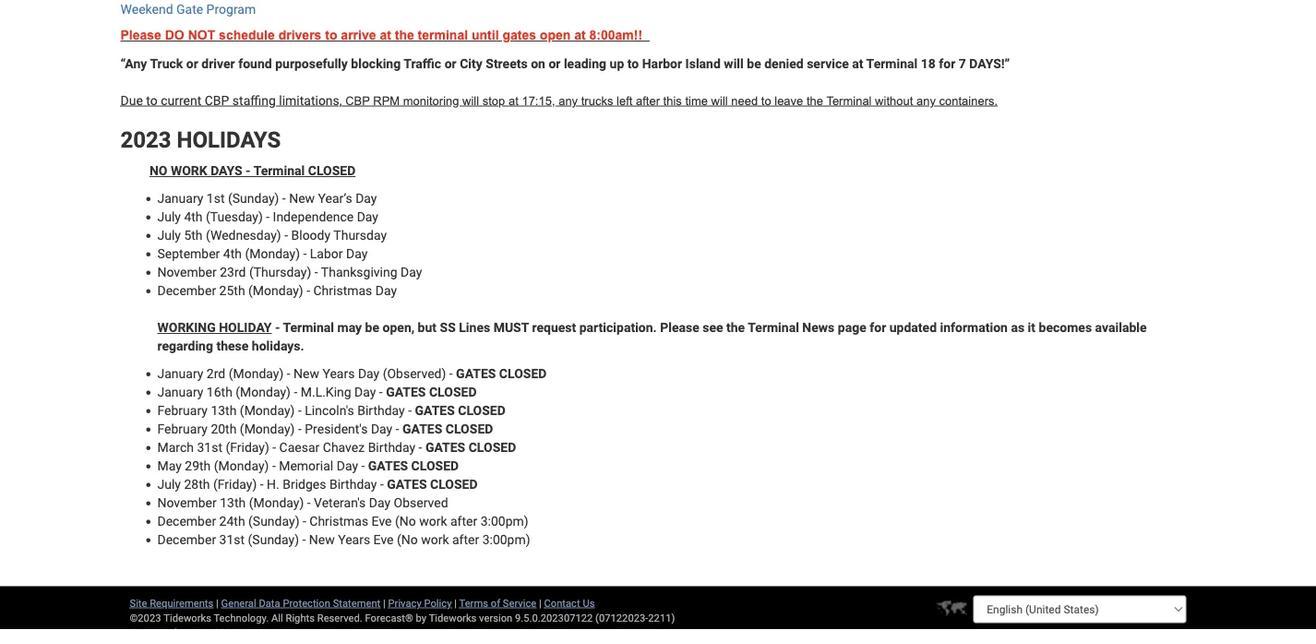 Task type: describe. For each thing, give the bounding box(es) containing it.
contact
[[544, 597, 580, 609]]

no work days - terminal closed
[[149, 164, 356, 179]]

veteran's
[[314, 496, 366, 511]]

days
[[211, 164, 242, 179]]

will left stop at the top left
[[463, 94, 479, 108]]

2 vertical spatial birthday
[[329, 477, 377, 493]]

of
[[491, 597, 500, 609]]

2 july from the top
[[157, 228, 181, 243]]

lincoln's
[[305, 404, 354, 419]]

service
[[503, 597, 537, 609]]

(sunday) inside january 1st (sunday) - new year's day july 4th (tuesday) - independence day july 5th (wednesday) - bloody thursday september 4th (monday) - labor day november 23rd (thursday) - thanksgiving day
[[228, 191, 279, 207]]

city
[[460, 56, 483, 71]]

christmas inside january 2rd (monday) - new years day (observed) - gates closed january 16th (monday) - m.l.king day - gates closed february 13th (monday) - lincoln's birthday - gates closed february 20th (monday) - president's day - gates closed march 31st (friday) - caesar chavez birthday - gates closed may 29th (monday) - memorial day - gates closed july 28th (friday) - h. bridges birthday - gates closed november 13th (monday) - veteran's day observed december 24th (sunday) - christmas eve (no work after 3:00pm) december 31st (sunday) - new years eve (no work after 3:00pm)
[[309, 514, 368, 530]]

program
[[206, 2, 256, 18]]

0 vertical spatial (no
[[395, 514, 416, 530]]

- inside the - terminal may be open, but ss lines must request participation. please see the terminal news page for updated information as it becomes available regarding these holidays.
[[275, 321, 280, 336]]

1 vertical spatial 3:00pm)
[[482, 533, 530, 548]]

2023 holidays
[[120, 127, 281, 154]]

to inside due to current cbp staffing limitations, cbp rpm monitoring will stop at 17:15, any trucks left after this time will need to leave the terminal without any containers.
[[761, 94, 771, 108]]

working holiday
[[157, 321, 272, 336]]

(wednesday)
[[206, 228, 281, 243]]

do
[[165, 29, 184, 43]]

at right service
[[852, 56, 864, 71]]

3 | from the left
[[454, 597, 457, 609]]

1 february from the top
[[157, 404, 208, 419]]

terms of service link
[[459, 597, 537, 609]]

to right 'due'
[[146, 93, 158, 108]]

0 horizontal spatial 4th
[[184, 210, 203, 225]]

reserved.
[[317, 612, 363, 624]]

0 vertical spatial 3:00pm)
[[481, 514, 529, 530]]

thursday
[[334, 228, 387, 243]]

arrive
[[341, 29, 376, 43]]

24th
[[219, 514, 245, 530]]

2 february from the top
[[157, 422, 208, 437]]

1 july from the top
[[157, 210, 181, 225]]

year's
[[318, 191, 352, 207]]

purposefully
[[275, 56, 348, 71]]

1 horizontal spatial for
[[939, 56, 956, 71]]

left
[[617, 94, 633, 108]]

day down "chavez" on the left bottom of page
[[337, 459, 358, 474]]

(tuesday)
[[206, 210, 263, 225]]

4 | from the left
[[539, 597, 542, 609]]

lines
[[459, 321, 490, 336]]

3 december from the top
[[157, 533, 216, 548]]

island
[[685, 56, 721, 71]]

contact us link
[[544, 597, 595, 609]]

- terminal may be open, but ss lines must request participation. please see the terminal news page for updated information as it becomes available regarding these holidays.
[[157, 321, 1147, 354]]

open,
[[383, 321, 415, 336]]

after inside due to current cbp staffing limitations, cbp rpm monitoring will stop at 17:15, any trucks left after this time will need to leave the terminal without any containers.
[[636, 94, 660, 108]]

2 or from the left
[[445, 56, 457, 71]]

7
[[959, 56, 966, 71]]

(07122023-
[[595, 612, 648, 624]]

day right m.l.king
[[355, 385, 376, 400]]

january for january 1st (sunday) - new year's day july 4th (tuesday) - independence day july 5th (wednesday) - bloody thursday september 4th (monday) - labor day november 23rd (thursday) - thanksgiving day
[[157, 191, 203, 207]]

all
[[271, 612, 283, 624]]

1 vertical spatial years
[[338, 533, 370, 548]]

ss
[[440, 321, 456, 336]]

updated
[[890, 321, 937, 336]]

policy
[[424, 597, 452, 609]]

no
[[149, 164, 167, 179]]

the inside due to current cbp staffing limitations, cbp rpm monitoring will stop at 17:15, any trucks left after this time will need to leave the terminal without any containers.
[[807, 94, 823, 108]]

(observed)
[[383, 367, 446, 382]]

1 vertical spatial birthday
[[368, 441, 416, 456]]

1 december from the top
[[157, 284, 216, 299]]

(monday) inside january 1st (sunday) - new year's day july 4th (tuesday) - independence day july 5th (wednesday) - bloody thursday september 4th (monday) - labor day november 23rd (thursday) - thanksgiving day
[[245, 247, 300, 262]]

january 1st (sunday) - new year's day july 4th (tuesday) - independence day july 5th (wednesday) - bloody thursday september 4th (monday) - labor day november 23rd (thursday) - thanksgiving day
[[157, 191, 422, 280]]

thanksgiving
[[321, 265, 397, 280]]

1 horizontal spatial 4th
[[223, 247, 242, 262]]

to right up
[[628, 56, 639, 71]]

day down thanksgiving in the left top of the page
[[375, 284, 397, 299]]

denied
[[764, 56, 804, 71]]

weekend gate program
[[120, 2, 256, 18]]

day right president's
[[371, 422, 393, 437]]

3 or from the left
[[549, 56, 561, 71]]

new for years
[[294, 367, 319, 382]]

regarding
[[157, 339, 213, 354]]

0 horizontal spatial the
[[395, 29, 414, 43]]

1 vertical spatial (friday)
[[213, 477, 257, 493]]

labor
[[310, 247, 343, 262]]

requirements
[[150, 597, 214, 609]]

©2023 tideworks
[[130, 612, 211, 624]]

participation.
[[579, 321, 657, 336]]

new for year's
[[289, 191, 315, 207]]

0 vertical spatial birthday
[[357, 404, 405, 419]]

gate
[[176, 2, 203, 18]]

time
[[685, 94, 708, 108]]

becomes
[[1039, 321, 1092, 336]]

0 vertical spatial work
[[419, 514, 447, 530]]

news
[[802, 321, 835, 336]]

site
[[130, 597, 147, 609]]

5th
[[184, 228, 203, 243]]

holiday
[[219, 321, 272, 336]]

"any
[[120, 56, 147, 71]]

0 vertical spatial (friday)
[[226, 441, 269, 456]]

terminal may
[[283, 321, 362, 336]]

terminal left 18
[[866, 56, 918, 71]]

8:00am!!
[[589, 29, 643, 43]]

caesar
[[279, 441, 320, 456]]

up
[[610, 56, 624, 71]]

be inside the - terminal may be open, but ss lines must request participation. please see the terminal news page for updated information as it becomes available regarding these holidays.
[[365, 321, 379, 336]]

"any truck or driver found purposefully blocking traffic or city streets on or leading up to harbor island will be denied service at terminal 18 for 7 days!"
[[120, 56, 1010, 71]]

due to current cbp staffing limitations, cbp rpm monitoring will stop at 17:15, any trucks left after this time will need to leave the terminal without any containers.
[[120, 93, 998, 108]]

please do not schedule drivers to arrive at the terminal until gates open at 8:00am!!
[[120, 29, 650, 43]]

2211)
[[648, 612, 675, 624]]

president's
[[305, 422, 368, 437]]

request
[[532, 321, 576, 336]]

for inside the - terminal may be open, but ss lines must request participation. please see the terminal news page for updated information as it becomes available regarding these holidays.
[[870, 321, 886, 336]]

found
[[238, 56, 272, 71]]

0 vertical spatial 13th
[[211, 404, 237, 419]]

1 | from the left
[[216, 597, 219, 609]]

the inside the - terminal may be open, but ss lines must request participation. please see the terminal news page for updated information as it becomes available regarding these holidays.
[[727, 321, 745, 336]]

chavez
[[323, 441, 365, 456]]

work
[[171, 164, 207, 179]]

terminal right days
[[254, 164, 305, 179]]

will right island at the top right of page
[[724, 56, 744, 71]]

driver
[[202, 56, 235, 71]]

it
[[1028, 321, 1036, 336]]

23rd
[[220, 265, 246, 280]]

gates
[[503, 29, 536, 43]]

1 any from the left
[[559, 94, 578, 108]]

1 vertical spatial after
[[450, 514, 477, 530]]



Task type: locate. For each thing, give the bounding box(es) containing it.
terminal inside the - terminal may be open, but ss lines must request participation. please see the terminal news page for updated information as it becomes available regarding these holidays.
[[748, 321, 799, 336]]

1 horizontal spatial please
[[660, 321, 699, 336]]

be left denied
[[747, 56, 761, 71]]

day right veteran's
[[369, 496, 391, 511]]

terms
[[459, 597, 488, 609]]

protection
[[283, 597, 330, 609]]

please left see
[[660, 321, 699, 336]]

0 vertical spatial eve
[[372, 514, 392, 530]]

general
[[221, 597, 256, 609]]

to
[[325, 29, 337, 43], [628, 56, 639, 71], [146, 93, 158, 108], [761, 94, 771, 108]]

january left 16th
[[157, 385, 203, 400]]

for
[[939, 56, 956, 71], [870, 321, 886, 336]]

new down veteran's
[[309, 533, 335, 548]]

0 vertical spatial after
[[636, 94, 660, 108]]

1 vertical spatial eve
[[373, 533, 394, 548]]

will
[[724, 56, 744, 71], [463, 94, 479, 108], [711, 94, 728, 108]]

containers.
[[939, 94, 998, 108]]

new up m.l.king
[[294, 367, 319, 382]]

(thursday)
[[249, 265, 311, 280]]

will right time
[[711, 94, 728, 108]]

may
[[157, 459, 182, 474]]

july inside january 2rd (monday) - new years day (observed) - gates closed january 16th (monday) - m.l.king day - gates closed february 13th (monday) - lincoln's birthday - gates closed february 20th (monday) - president's day - gates closed march 31st (friday) - caesar chavez birthday - gates closed may 29th (monday) - memorial day - gates closed july 28th (friday) - h. bridges birthday - gates closed november 13th (monday) - veteran's day observed december 24th (sunday) - christmas eve (no work after 3:00pm) december 31st (sunday) - new years eve (no work after 3:00pm)
[[157, 477, 181, 493]]

1 vertical spatial the
[[807, 94, 823, 108]]

day left (observed)
[[358, 367, 380, 382]]

january down work
[[157, 191, 203, 207]]

available
[[1095, 321, 1147, 336]]

without
[[875, 94, 913, 108]]

for right the page
[[870, 321, 886, 336]]

years up m.l.king
[[323, 367, 355, 382]]

29th
[[185, 459, 211, 474]]

(friday) up the 24th
[[213, 477, 257, 493]]

17:15,
[[522, 94, 555, 108]]

july up september
[[157, 210, 181, 225]]

cbp inside due to current cbp staffing limitations, cbp rpm monitoring will stop at 17:15, any trucks left after this time will need to leave the terminal without any containers.
[[345, 94, 370, 108]]

at inside due to current cbp staffing limitations, cbp rpm monitoring will stop at 17:15, any trucks left after this time will need to leave the terminal without any containers.
[[509, 94, 519, 108]]

see
[[703, 321, 723, 336]]

0 vertical spatial 4th
[[184, 210, 203, 225]]

1 vertical spatial 13th
[[220, 496, 246, 511]]

to right need
[[761, 94, 771, 108]]

2 vertical spatial after
[[452, 533, 479, 548]]

1 vertical spatial july
[[157, 228, 181, 243]]

truck
[[150, 56, 183, 71]]

1 vertical spatial for
[[870, 321, 886, 336]]

eve
[[372, 514, 392, 530], [373, 533, 394, 548]]

january 2rd (monday) - new years day (observed) - gates closed january 16th (monday) - m.l.king day - gates closed february 13th (monday) - lincoln's birthday - gates closed february 20th (monday) - president's day - gates closed march 31st (friday) - caesar chavez birthday - gates closed may 29th (monday) - memorial day - gates closed july 28th (friday) - h. bridges birthday - gates closed november 13th (monday) - veteran's day observed december 24th (sunday) - christmas eve (no work after 3:00pm) december 31st (sunday) - new years eve (no work after 3:00pm)
[[157, 367, 547, 548]]

leading
[[564, 56, 607, 71]]

day right "year's"
[[356, 191, 377, 207]]

cbp left rpm
[[345, 94, 370, 108]]

0 vertical spatial the
[[395, 29, 414, 43]]

0 vertical spatial new
[[289, 191, 315, 207]]

0 vertical spatial please
[[120, 29, 161, 43]]

0 vertical spatial february
[[157, 404, 208, 419]]

0 vertical spatial 31st
[[197, 441, 222, 456]]

1 november from the top
[[157, 265, 217, 280]]

1 horizontal spatial cbp
[[345, 94, 370, 108]]

tideworks
[[429, 612, 477, 624]]

0 horizontal spatial be
[[365, 321, 379, 336]]

2023
[[120, 127, 171, 154]]

1 vertical spatial 31st
[[219, 533, 245, 548]]

february
[[157, 404, 208, 419], [157, 422, 208, 437]]

1 vertical spatial (no
[[397, 533, 418, 548]]

trucks
[[581, 94, 613, 108]]

blocking
[[351, 56, 401, 71]]

0 vertical spatial for
[[939, 56, 956, 71]]

or right on
[[549, 56, 561, 71]]

0 horizontal spatial or
[[186, 56, 198, 71]]

1st
[[207, 191, 225, 207]]

statement
[[333, 597, 381, 609]]

31st down the 24th
[[219, 533, 245, 548]]

or left city
[[445, 56, 457, 71]]

13th up 20th
[[211, 404, 237, 419]]

20th
[[211, 422, 237, 437]]

please down weekend
[[120, 29, 161, 43]]

the
[[395, 29, 414, 43], [807, 94, 823, 108], [727, 321, 745, 336]]

harbor
[[642, 56, 682, 71]]

until
[[472, 29, 499, 43]]

13th up the 24th
[[220, 496, 246, 511]]

version
[[479, 612, 513, 624]]

0 vertical spatial november
[[157, 265, 217, 280]]

cbp right current
[[205, 93, 229, 108]]

november down 28th
[[157, 496, 217, 511]]

memorial
[[279, 459, 333, 474]]

2 horizontal spatial or
[[549, 56, 561, 71]]

2 november from the top
[[157, 496, 217, 511]]

| left general
[[216, 597, 219, 609]]

1 vertical spatial (sunday)
[[248, 514, 300, 530]]

2 vertical spatial (sunday)
[[248, 533, 299, 548]]

2 vertical spatial december
[[157, 533, 216, 548]]

1 horizontal spatial the
[[727, 321, 745, 336]]

(monday)
[[245, 247, 300, 262], [248, 284, 303, 299], [229, 367, 284, 382], [236, 385, 291, 400], [240, 404, 295, 419], [240, 422, 295, 437], [214, 459, 269, 474], [249, 496, 304, 511]]

traffic
[[404, 56, 441, 71]]

staffing
[[232, 93, 276, 108]]

0 horizontal spatial cbp
[[205, 93, 229, 108]]

2 vertical spatial january
[[157, 385, 203, 400]]

at right open at top left
[[574, 29, 586, 43]]

| up 9.5.0.202307122
[[539, 597, 542, 609]]

1 vertical spatial january
[[157, 367, 203, 382]]

| up tideworks
[[454, 597, 457, 609]]

please
[[120, 29, 161, 43], [660, 321, 699, 336]]

service
[[807, 56, 849, 71]]

2 | from the left
[[383, 597, 386, 609]]

birthday up president's
[[357, 404, 405, 419]]

2 any from the left
[[917, 94, 936, 108]]

the right see
[[727, 321, 745, 336]]

0 vertical spatial january
[[157, 191, 203, 207]]

16th
[[207, 385, 232, 400]]

monitoring
[[403, 94, 459, 108]]

christmas down thanksgiving in the left top of the page
[[313, 284, 372, 299]]

for left 7
[[939, 56, 956, 71]]

new up independence
[[289, 191, 315, 207]]

bridges
[[283, 477, 326, 493]]

2 vertical spatial the
[[727, 321, 745, 336]]

day right thanksgiving in the left top of the page
[[401, 265, 422, 280]]

2 horizontal spatial the
[[807, 94, 823, 108]]

| up 'forecast®'
[[383, 597, 386, 609]]

0 horizontal spatial please
[[120, 29, 161, 43]]

1 vertical spatial new
[[294, 367, 319, 382]]

1 vertical spatial december
[[157, 514, 216, 530]]

2 december from the top
[[157, 514, 216, 530]]

january for january 2rd (monday) - new years day (observed) - gates closed january 16th (monday) - m.l.king day - gates closed february 13th (monday) - lincoln's birthday - gates closed february 20th (monday) - president's day - gates closed march 31st (friday) - caesar chavez birthday - gates closed may 29th (monday) - memorial day - gates closed july 28th (friday) - h. bridges birthday - gates closed november 13th (monday) - veteran's day observed december 24th (sunday) - christmas eve (no work after 3:00pm) december 31st (sunday) - new years eve (no work after 3:00pm)
[[157, 367, 203, 382]]

3:00pm)
[[481, 514, 529, 530], [482, 533, 530, 548]]

m.l.king
[[301, 385, 351, 400]]

november down september
[[157, 265, 217, 280]]

day up thanksgiving in the left top of the page
[[346, 247, 368, 262]]

privacy
[[388, 597, 422, 609]]

1 vertical spatial work
[[421, 533, 449, 548]]

terminal inside due to current cbp staffing limitations, cbp rpm monitoring will stop at 17:15, any trucks left after this time will need to leave the terminal without any containers.
[[827, 94, 872, 108]]

christmas down veteran's
[[309, 514, 368, 530]]

0 vertical spatial christmas
[[313, 284, 372, 299]]

or right truck
[[186, 56, 198, 71]]

closed
[[308, 164, 356, 179], [499, 367, 547, 382], [429, 385, 477, 400], [458, 404, 506, 419], [446, 422, 493, 437], [469, 441, 516, 456], [411, 459, 459, 474], [430, 477, 478, 493]]

any left trucks
[[559, 94, 578, 108]]

by
[[416, 612, 427, 624]]

december 25th (monday) - christmas day
[[157, 284, 397, 299]]

rpm
[[373, 94, 400, 108]]

4th up the '5th'
[[184, 210, 203, 225]]

1 horizontal spatial be
[[747, 56, 761, 71]]

page
[[838, 321, 867, 336]]

but
[[418, 321, 437, 336]]

1 or from the left
[[186, 56, 198, 71]]

at right stop at the top left
[[509, 94, 519, 108]]

3 january from the top
[[157, 385, 203, 400]]

streets
[[486, 56, 528, 71]]

0 vertical spatial july
[[157, 210, 181, 225]]

the right leave
[[807, 94, 823, 108]]

1 vertical spatial please
[[660, 321, 699, 336]]

h.
[[267, 477, 279, 493]]

0 horizontal spatial any
[[559, 94, 578, 108]]

1 horizontal spatial or
[[445, 56, 457, 71]]

weekend gate program link
[[120, 2, 256, 18]]

25th
[[219, 284, 245, 299]]

1 vertical spatial 4th
[[223, 247, 242, 262]]

years down veteran's
[[338, 533, 370, 548]]

4th
[[184, 210, 203, 225], [223, 247, 242, 262]]

31st up 29th
[[197, 441, 222, 456]]

at right arrive
[[380, 29, 391, 43]]

november inside january 1st (sunday) - new year's day july 4th (tuesday) - independence day july 5th (wednesday) - bloody thursday september 4th (monday) - labor day november 23rd (thursday) - thanksgiving day
[[157, 265, 217, 280]]

0 vertical spatial years
[[323, 367, 355, 382]]

13th
[[211, 404, 237, 419], [220, 496, 246, 511]]

forecast®
[[365, 612, 413, 624]]

day up thursday
[[357, 210, 378, 225]]

terminal
[[418, 29, 468, 43]]

(friday)
[[226, 441, 269, 456], [213, 477, 257, 493]]

birthday right "chavez" on the left bottom of page
[[368, 441, 416, 456]]

please inside the - terminal may be open, but ss lines must request participation. please see the terminal news page for updated information as it becomes available regarding these holidays.
[[660, 321, 699, 336]]

open
[[540, 29, 571, 43]]

days!"
[[969, 56, 1010, 71]]

january down regarding
[[157, 367, 203, 382]]

2 january from the top
[[157, 367, 203, 382]]

leave
[[775, 94, 803, 108]]

1 vertical spatial christmas
[[309, 514, 368, 530]]

cbp
[[205, 93, 229, 108], [345, 94, 370, 108]]

as
[[1011, 321, 1025, 336]]

terminal left news
[[748, 321, 799, 336]]

march
[[157, 441, 194, 456]]

birthday up veteran's
[[329, 477, 377, 493]]

new inside january 1st (sunday) - new year's day july 4th (tuesday) - independence day july 5th (wednesday) - bloody thursday september 4th (monday) - labor day november 23rd (thursday) - thanksgiving day
[[289, 191, 315, 207]]

1 vertical spatial february
[[157, 422, 208, 437]]

the up traffic
[[395, 29, 414, 43]]

0 vertical spatial be
[[747, 56, 761, 71]]

1 january from the top
[[157, 191, 203, 207]]

any right without
[[917, 94, 936, 108]]

weekend
[[120, 2, 173, 18]]

us
[[583, 597, 595, 609]]

2 vertical spatial new
[[309, 533, 335, 548]]

1 vertical spatial be
[[365, 321, 379, 336]]

terminal down service
[[827, 94, 872, 108]]

independence
[[273, 210, 354, 225]]

0 vertical spatial december
[[157, 284, 216, 299]]

18
[[921, 56, 936, 71]]

be left open,
[[365, 321, 379, 336]]

november inside january 2rd (monday) - new years day (observed) - gates closed january 16th (monday) - m.l.king day - gates closed february 13th (monday) - lincoln's birthday - gates closed february 20th (monday) - president's day - gates closed march 31st (friday) - caesar chavez birthday - gates closed may 29th (monday) - memorial day - gates closed july 28th (friday) - h. bridges birthday - gates closed november 13th (monday) - veteran's day observed december 24th (sunday) - christmas eve (no work after 3:00pm) december 31st (sunday) - new years eve (no work after 3:00pm)
[[157, 496, 217, 511]]

july left the '5th'
[[157, 228, 181, 243]]

july
[[157, 210, 181, 225], [157, 228, 181, 243], [157, 477, 181, 493]]

1 vertical spatial november
[[157, 496, 217, 511]]

|
[[216, 597, 219, 609], [383, 597, 386, 609], [454, 597, 457, 609], [539, 597, 542, 609]]

0 horizontal spatial for
[[870, 321, 886, 336]]

-
[[246, 164, 251, 179], [282, 191, 286, 207], [266, 210, 270, 225], [284, 228, 288, 243], [303, 247, 307, 262], [315, 265, 318, 280], [307, 284, 310, 299], [275, 321, 280, 336], [287, 367, 290, 382], [449, 367, 453, 382], [294, 385, 297, 400], [379, 385, 383, 400], [298, 404, 302, 419], [408, 404, 412, 419], [298, 422, 302, 437], [396, 422, 399, 437], [273, 441, 276, 456], [419, 441, 422, 456], [272, 459, 276, 474], [361, 459, 365, 474], [260, 477, 264, 493], [380, 477, 384, 493], [307, 496, 311, 511], [303, 514, 306, 530], [302, 533, 306, 548]]

stop
[[483, 94, 505, 108]]

3 july from the top
[[157, 477, 181, 493]]

0 vertical spatial (sunday)
[[228, 191, 279, 207]]

28th
[[184, 477, 210, 493]]

july down may
[[157, 477, 181, 493]]

4th up 23rd
[[223, 247, 242, 262]]

december
[[157, 284, 216, 299], [157, 514, 216, 530], [157, 533, 216, 548]]

to left arrive
[[325, 29, 337, 43]]

1 horizontal spatial any
[[917, 94, 936, 108]]

(friday) down 20th
[[226, 441, 269, 456]]

technology.
[[214, 612, 269, 624]]

january
[[157, 191, 203, 207], [157, 367, 203, 382], [157, 385, 203, 400]]

not
[[188, 29, 215, 43]]

january inside january 1st (sunday) - new year's day july 4th (tuesday) - independence day july 5th (wednesday) - bloody thursday september 4th (monday) - labor day november 23rd (thursday) - thanksgiving day
[[157, 191, 203, 207]]

2 vertical spatial july
[[157, 477, 181, 493]]

site requirements link
[[130, 597, 214, 609]]



Task type: vqa. For each thing, say whether or not it's contained in the screenshot.
Sign Out link
no



